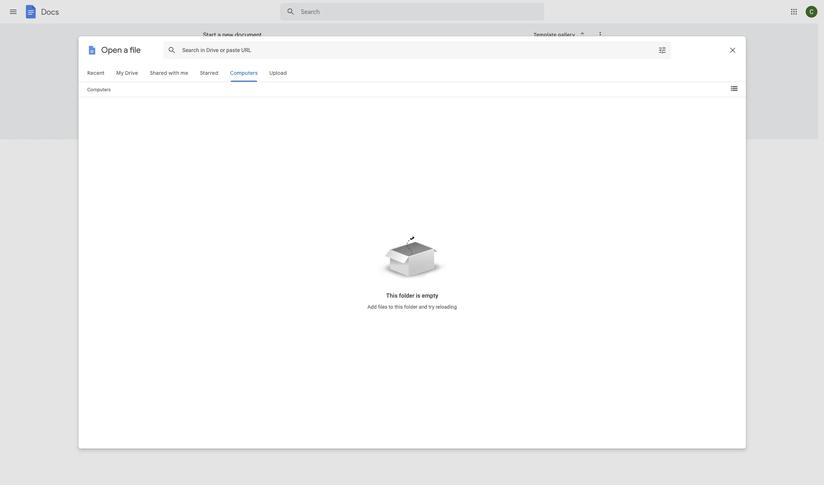 Task type: locate. For each thing, give the bounding box(es) containing it.
template gallery
[[534, 31, 575, 38]]

list box
[[200, 44, 622, 140]]

a
[[218, 32, 221, 39]]

start a new document heading
[[203, 23, 529, 47]]

gallery
[[558, 31, 575, 38]]

option
[[200, 45, 254, 129], [260, 45, 313, 131], [320, 45, 373, 131], [380, 45, 433, 131], [439, 45, 493, 131], [499, 45, 553, 131], [559, 45, 612, 131]]

start
[[203, 32, 216, 39]]

document
[[235, 32, 262, 39]]

None search field
[[280, 3, 544, 21]]

6 option from the left
[[499, 45, 553, 131]]

new
[[222, 32, 233, 39]]

2 option from the left
[[260, 45, 313, 131]]



Task type: vqa. For each thing, say whether or not it's contained in the screenshot.
OPTION
yes



Task type: describe. For each thing, give the bounding box(es) containing it.
1 option from the left
[[200, 45, 254, 129]]

start a new document
[[203, 32, 262, 39]]

5 option from the left
[[439, 45, 493, 131]]

docs
[[41, 7, 59, 17]]

4 option from the left
[[380, 45, 433, 131]]

3 option from the left
[[320, 45, 373, 131]]

template gallery button
[[529, 28, 592, 41]]

search image
[[283, 4, 298, 19]]

7 option from the left
[[559, 45, 612, 131]]

docs link
[[23, 4, 59, 21]]

template
[[534, 31, 557, 38]]



